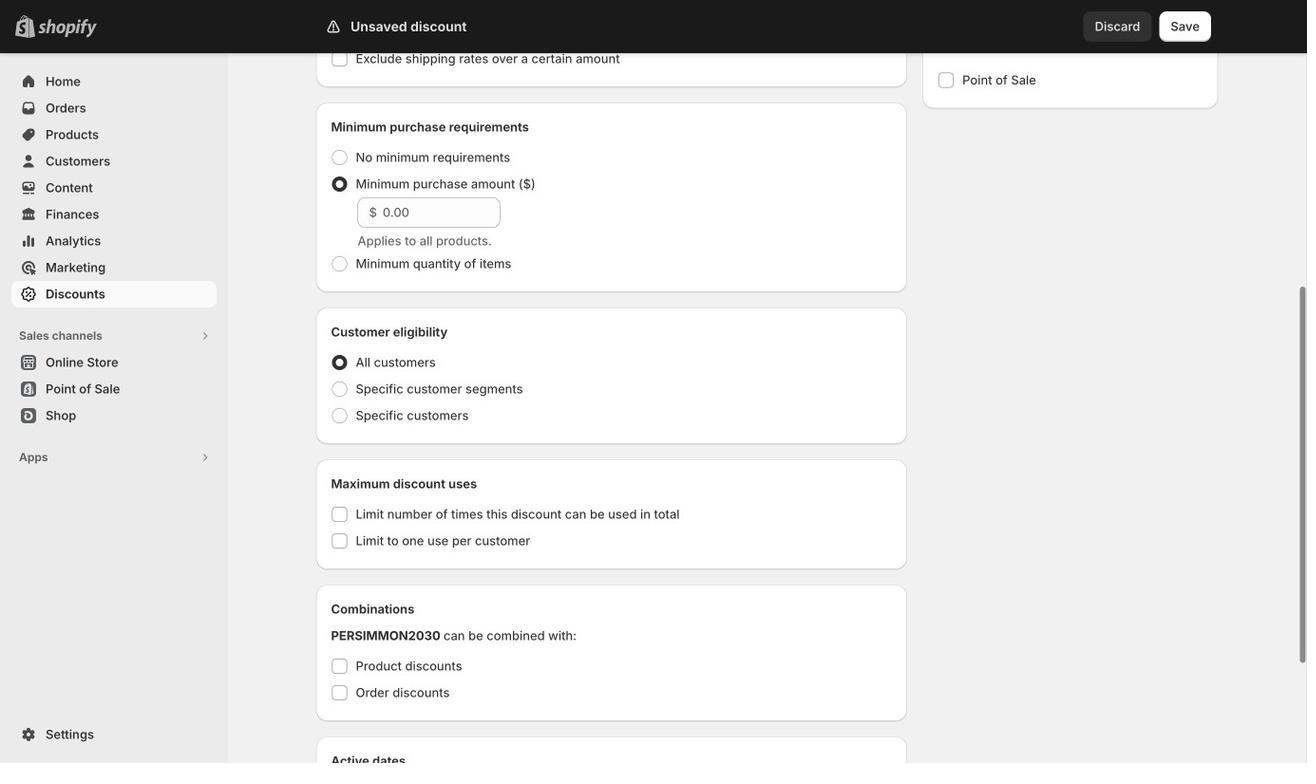 Task type: locate. For each thing, give the bounding box(es) containing it.
0.00 text field
[[383, 198, 500, 228]]

shopify image
[[38, 19, 97, 38]]



Task type: vqa. For each thing, say whether or not it's contained in the screenshot.
list
no



